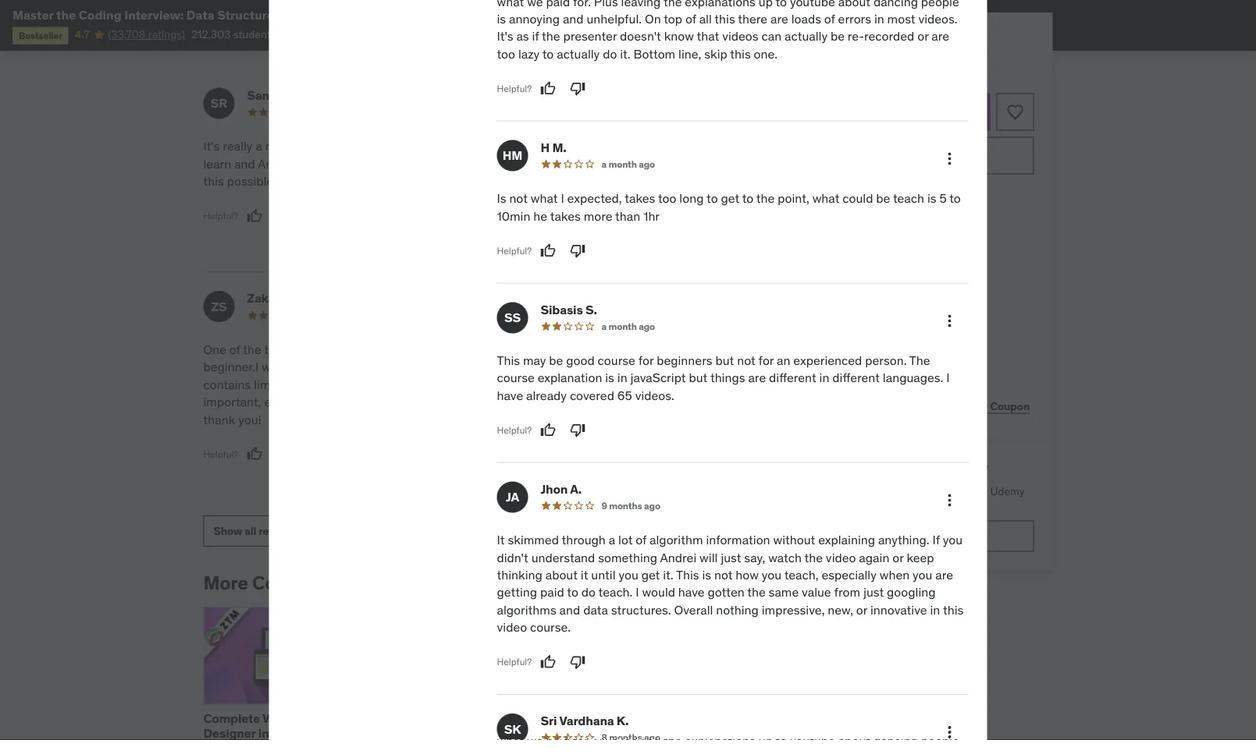 Task type: locate. For each thing, give the bounding box(es) containing it.
show down so
[[489, 436, 518, 450]]

0 horizontal spatial get
[[642, 567, 660, 583]]

0 vertical spatial after
[[643, 174, 669, 190]]

1 horizontal spatial are
[[748, 370, 766, 386]]

and down "really"
[[234, 156, 255, 172]]

0 horizontal spatial do
[[385, 342, 399, 358]]

show all reviews button
[[203, 517, 308, 548]]

zero
[[439, 726, 465, 741]]

you up stars
[[339, 342, 359, 358]]

0 horizontal spatial learn
[[203, 156, 231, 172]]

months right '3'
[[601, 310, 634, 322]]

a inside unreal prep course, i tanked an interview last week after being in software for around 1.5 years. took this course and am feeling super prepared. not sure why i neglected this topic for so long, but super happy that i took initiative. this is a must for anyone that didn't go the traditional route with learning to code.
[[580, 430, 587, 446]]

mark review by jason l. as helpful image
[[540, 81, 556, 96]]

oliveira
[[287, 88, 331, 104]]

mobile
[[302, 711, 342, 727]]

1 vertical spatial access
[[878, 485, 911, 499]]

data inside complete machine learning & data science bootcamp 2023
[[576, 726, 603, 741]]

1 horizontal spatial or
[[877, 460, 891, 478]]

in right "designer"
[[258, 726, 269, 741]]

completion
[[897, 373, 952, 387]]

in down experienced
[[820, 370, 830, 386]]

it skimmed through a lot of algorithm information without explaining anything. if you didn't understand something andrei will just say, watch the video again or keep thinking about it until you get it. this is not how you teach, especially when you are getting paid to do teach. i would have gotten the same value from just googling algorithms and data structures. overall nothing impressive, new, or innovative in this video course.
[[497, 532, 964, 636]]

you
[[339, 342, 359, 358], [943, 532, 963, 549], [619, 567, 639, 583], [762, 567, 782, 583], [913, 567, 933, 583]]

xsmall image
[[806, 351, 819, 366], [806, 373, 819, 388]]

to down was
[[707, 191, 718, 207]]

show inside button
[[214, 525, 242, 539]]

0 horizontal spatial are
[[357, 377, 375, 393]]

a inside one of the best courses you can do as a beginner.
[[418, 342, 424, 358]]

0 horizontal spatial &
[[292, 711, 299, 727]]

1 horizontal spatial courses
[[806, 500, 845, 514]]

1 vertical spatial courses
[[806, 500, 845, 514]]

1 horizontal spatial learn
[[687, 139, 715, 155]]

this inside i wish to give 5 stars as this course contains limited topics that are the most important, everything useless is striped out, thank you!
[[387, 360, 407, 376]]

after inside excelent course, i enjoied a lot, and learn as well, 4.5 cause the explanations were not the best,  few couple issues but after that was amazing the vision that i adquired
[[643, 174, 669, 190]]

1 vertical spatial m.
[[552, 139, 567, 155]]

1 horizontal spatial step
[[375, 156, 400, 172]]

have up overall
[[678, 585, 705, 601]]

0 horizontal spatial more
[[520, 436, 546, 450]]

person.
[[865, 353, 907, 369]]

i right why
[[622, 395, 625, 411]]

i up than
[[621, 191, 624, 207]]

something
[[598, 550, 658, 566]]

get inside is not what i expected, takes too long to get to the point, what could be teach is 5 to 10min he takes more than 1hr
[[721, 191, 740, 207]]

back
[[919, 187, 940, 200]]

1 xsmall image from the top
[[806, 351, 819, 366]]

to right the paid
[[567, 585, 579, 601]]

and up the were
[[663, 139, 684, 155]]

2 vertical spatial or
[[856, 602, 868, 618]]

0 vertical spatial this
[[497, 353, 520, 369]]

data
[[186, 7, 214, 23], [576, 726, 603, 741]]

are inside i wish to give 5 stars as this course contains limited topics that are the most important, everything useless is striped out, thank you!
[[357, 377, 375, 393]]

0 vertical spatial months
[[601, 310, 634, 322]]

an inside unreal prep course, i tanked an interview last week after being in software for around 1.5 years. took this course and am feeling super prepared. not sure why i neglected this topic for so long, but super happy that i took initiative. this is a must for anyone that didn't go the traditional route with learning to code.
[[649, 342, 663, 358]]

1 horizontal spatial show
[[489, 436, 518, 450]]

1 horizontal spatial different
[[833, 370, 880, 386]]

a left 'must'
[[580, 430, 587, 446]]

month
[[609, 158, 637, 170], [609, 320, 637, 332]]

0 horizontal spatial 2023:
[[272, 726, 305, 741]]

25,000+
[[926, 485, 969, 499]]

more down 'expected,'
[[584, 208, 613, 224]]

1 vertical spatial get
[[642, 567, 660, 583]]

helpful? for the mark review by sibasis s. as helpful icon
[[497, 424, 532, 437]]

1 vertical spatial have
[[678, 585, 705, 601]]

course, up being
[[557, 342, 598, 358]]

learn down the it's at the top left of the page
[[203, 156, 231, 172]]

contains
[[203, 377, 251, 393]]

in inside unreal prep course, i tanked an interview last week after being in software for around 1.5 years. took this course and am feeling super prepared. not sure why i neglected this topic for so long, but super happy that i took initiative. this is a must for anyone that didn't go the traditional route with learning to code.
[[585, 360, 595, 376]]

s.
[[318, 291, 329, 307], [586, 302, 597, 318]]

in left the zero
[[390, 726, 401, 741]]

show for show all reviews
[[214, 525, 242, 539]]

more
[[584, 208, 613, 224], [520, 436, 546, 450], [894, 460, 930, 478]]

complete left web
[[203, 711, 260, 727]]

i
[[561, 191, 564, 207], [601, 342, 604, 358], [255, 360, 259, 376], [947, 370, 950, 386], [622, 395, 625, 411], [672, 412, 675, 428], [636, 585, 639, 601]]

3 complete from the left
[[576, 711, 633, 727]]

developer
[[493, 711, 552, 727]]

complete for 2023:
[[390, 711, 446, 727]]

complete web & mobile designer in 2023: ui/ux link
[[203, 711, 360, 741]]

mark review by samyr oliveira r. as helpful image
[[247, 209, 262, 224]]

i inside it skimmed through a lot of algorithm information without explaining anything. if you didn't understand something andrei will just say, watch the video again or keep thinking about it until you get it. this is not how you teach, especially when you are getting paid to do teach. i would have gotten the same value from just googling algorithms and data structures. overall nothing impressive, new, or innovative in this video course.
[[636, 585, 639, 601]]

for left so
[[489, 412, 504, 428]]

0 horizontal spatial or
[[856, 602, 868, 618]]

topic
[[710, 395, 738, 411]]

out,
[[425, 395, 447, 411]]

it
[[497, 532, 505, 549]]

$13.99
[[806, 31, 885, 62]]

more inside button
[[520, 436, 546, 450]]

and
[[663, 139, 684, 155], [234, 156, 255, 172], [618, 377, 639, 393], [560, 602, 580, 618]]

again
[[859, 550, 890, 566]]

1 horizontal spatial more
[[584, 208, 613, 224]]

tabish
[[278, 291, 315, 307]]

is up traditional
[[568, 430, 577, 446]]

happy
[[610, 412, 644, 428]]

30-day money-back guarantee
[[854, 187, 987, 200]]

training 5 or more people? get your team access to 25,000+ top udemy courses anytime, anywhere.
[[806, 460, 1025, 514]]

udemy up keep
[[887, 530, 923, 544]]

1 vertical spatial month
[[609, 320, 637, 332]]

ago for a.
[[644, 500, 660, 512]]

are inside it skimmed through a lot of algorithm information without explaining anything. if you didn't understand something andrei will just say, watch the video again or keep thinking about it until you get it. this is not how you teach, especially when you are getting paid to do teach. i would have gotten the same value from just googling algorithms and data structures. overall nothing impressive, new, or innovative in this video course.
[[936, 567, 953, 583]]

to
[[452, 139, 463, 155], [707, 191, 718, 207], [742, 191, 754, 207], [950, 191, 961, 207], [290, 360, 301, 376], [694, 447, 706, 463], [914, 485, 924, 499], [567, 585, 579, 601], [468, 726, 480, 741]]

amazing
[[489, 191, 536, 207]]

this down the it's at the top left of the page
[[203, 174, 224, 190]]

stars
[[341, 360, 368, 376]]

xsmall image left "full"
[[806, 351, 819, 366]]

wish
[[262, 360, 287, 376]]

an
[[649, 342, 663, 358], [777, 353, 791, 369]]

the up striped
[[378, 377, 396, 393]]

i left wish
[[255, 360, 259, 376]]

andrei inside it's really a rich experience, tons of concepts to learn and andrei teach step by step making this possible!
[[258, 156, 294, 172]]

through
[[562, 532, 606, 549]]

step down tons
[[375, 156, 400, 172]]

0 vertical spatial a month ago
[[602, 158, 655, 170]]

month up tanked
[[609, 320, 637, 332]]

the down initiative.
[[506, 447, 525, 463]]

0 horizontal spatial after
[[522, 360, 548, 376]]

0 vertical spatial month
[[609, 158, 637, 170]]

in inside 'complete python developer in 2023: zero to mastery'
[[390, 726, 401, 741]]

1 a month ago from the top
[[602, 158, 655, 170]]

0 horizontal spatial teach
[[297, 156, 328, 172]]

prep
[[529, 342, 554, 358]]

but inside excelent course, i enjoied a lot, and learn as well, 4.5 cause the explanations were not the best,  few couple issues but after that was amazing the vision that i adquired
[[621, 174, 640, 190]]

1 vertical spatial udemy
[[887, 530, 923, 544]]

data for structures
[[186, 7, 214, 23]]

2 xsmall image from the top
[[806, 373, 819, 388]]

1 horizontal spatial i
[[621, 191, 624, 207]]

4 downloadable resources
[[831, 308, 959, 322]]

1 2023: from the left
[[272, 726, 305, 741]]

s. right p.
[[586, 302, 597, 318]]

0 horizontal spatial udemy
[[887, 530, 923, 544]]

this inside it's really a rich experience, tons of concepts to learn and andrei teach step by step making this possible!
[[203, 174, 224, 190]]

0 horizontal spatial this
[[497, 353, 520, 369]]

1 & from the left
[[292, 711, 299, 727]]

1 vertical spatial this
[[542, 430, 565, 446]]

xsmall image down experienced
[[806, 373, 819, 388]]

1 horizontal spatial do
[[582, 585, 596, 601]]

complete inside complete machine learning & data science bootcamp 2023
[[576, 711, 633, 727]]

2 vertical spatial 5
[[865, 460, 874, 478]]

or
[[877, 460, 891, 478], [893, 550, 904, 566], [856, 602, 868, 618]]

0 horizontal spatial video
[[497, 620, 527, 636]]

mark review by sibasis s. as unhelpful image
[[570, 423, 586, 438]]

of inside one of the best courses you can do as a beginner.
[[229, 342, 240, 358]]

m. right 'mendoza'
[[652, 88, 667, 104]]

1 horizontal spatial m.
[[652, 88, 667, 104]]

of
[[384, 139, 395, 155], [229, 342, 240, 358], [885, 373, 895, 387], [636, 532, 647, 549]]

&
[[292, 711, 299, 727], [741, 711, 749, 727]]

science
[[606, 726, 653, 741]]

additional actions for review by jhon a. image
[[940, 492, 959, 510]]

4.7 down "coding"
[[75, 27, 90, 41]]

as inside excelent course, i enjoied a lot, and learn as well, 4.5 cause the explanations were not the best,  few couple issues but after that was amazing the vision that i adquired
[[718, 139, 731, 155]]

a month ago down enjoied on the top of the page
[[602, 158, 655, 170]]

lot,
[[643, 139, 660, 155]]

30-
[[854, 187, 869, 200]]

1 vertical spatial data
[[576, 726, 603, 741]]

video down explaining
[[826, 550, 856, 566]]

data up 212,303
[[186, 7, 214, 23]]

to right concepts on the top left
[[452, 139, 463, 155]]

didn't up code.
[[708, 430, 739, 446]]

ago for s.
[[639, 320, 655, 332]]

what up he
[[531, 191, 558, 207]]

and down the paid
[[560, 602, 580, 618]]

i inside is not what i expected, takes too long to get to the point, what could be teach is 5 to 10min he takes more than 1hr
[[561, 191, 564, 207]]

do right can
[[385, 342, 399, 358]]

learn inside excelent course, i enjoied a lot, and learn as well, 4.5 cause the explanations were not the best,  few couple issues but after that was amazing the vision that i adquired
[[687, 139, 715, 155]]

this up most
[[387, 360, 407, 376]]

1 vertical spatial or
[[893, 550, 904, 566]]

be inside this may be good course for beginners but not for an experienced person. the course explanation is in javascript but things are different in different languages. i have already covered 65 videos.
[[549, 353, 563, 369]]

best
[[264, 342, 289, 358]]

after
[[643, 174, 669, 190], [522, 360, 548, 376]]

mark review by sibasis s. as helpful image
[[540, 423, 556, 438]]

5 down additional actions for review by h m. icon
[[940, 191, 947, 207]]

didn't up thinking on the bottom left of page
[[497, 550, 528, 566]]

1 vertical spatial xsmall image
[[806, 373, 819, 388]]

1 horizontal spatial video
[[826, 550, 856, 566]]

a inside it's really a rich experience, tons of concepts to learn and andrei teach step by step making this possible!
[[256, 139, 262, 155]]

you down keep
[[913, 567, 933, 583]]

that
[[672, 174, 695, 190], [595, 191, 618, 207], [332, 377, 354, 393], [647, 412, 669, 428], [682, 430, 705, 446]]

try
[[869, 530, 885, 544]]

things
[[710, 370, 745, 386]]

just right the from
[[864, 585, 884, 601]]

2 vertical spatial more
[[894, 460, 930, 478]]

it's
[[203, 139, 220, 155]]

course up most
[[410, 360, 448, 376]]

mark review by h m. as unhelpful image
[[570, 243, 586, 259]]

different down lifetime
[[833, 370, 880, 386]]

as for learn
[[718, 139, 731, 155]]

for right last
[[759, 353, 774, 369]]

0 vertical spatial access
[[891, 351, 924, 365]]

4.7
[[225, 27, 252, 50], [75, 27, 90, 41]]

as inside one of the best courses you can do as a beginner.
[[402, 342, 415, 358]]

1 month from the top
[[609, 158, 637, 170]]

have
[[497, 388, 523, 404], [678, 585, 705, 601]]

course down +
[[256, 27, 315, 50]]

this inside unreal prep course, i tanked an interview last week after being in software for around 1.5 years. took this course and am feeling super prepared. not sure why i neglected this topic for so long, but super happy that i took initiative. this is a must for anyone that didn't go the traditional route with learning to code.
[[542, 430, 565, 446]]

additional actions for review by sri vardhana k. image
[[940, 724, 959, 741]]

1 vertical spatial a month ago
[[602, 320, 655, 332]]

or right the new,
[[856, 602, 868, 618]]

1 horizontal spatial by
[[359, 156, 372, 172]]

from
[[834, 585, 860, 601]]

h
[[541, 139, 550, 155]]

an up javascript
[[649, 342, 663, 358]]

1 horizontal spatial what
[[813, 191, 840, 207]]

i down 'couple'
[[561, 191, 564, 207]]

complete inside 'complete python developer in 2023: zero to mastery'
[[390, 711, 446, 727]]

0 vertical spatial get
[[721, 191, 740, 207]]

2 month from the top
[[609, 320, 637, 332]]

2 horizontal spatial complete
[[576, 711, 633, 727]]

0 vertical spatial data
[[186, 7, 214, 23]]

designer
[[203, 726, 256, 741]]

2 horizontal spatial more
[[894, 460, 930, 478]]

for up javascript
[[638, 353, 654, 369]]

not up was
[[699, 156, 717, 172]]

a up most
[[418, 342, 424, 358]]

as down can
[[371, 360, 384, 376]]

be right the '30-'
[[876, 191, 890, 207]]

show for show more
[[489, 436, 518, 450]]

teach inside it's really a rich experience, tons of concepts to learn and andrei teach step by step making this possible!
[[297, 156, 328, 172]]

1 horizontal spatial didn't
[[708, 430, 739, 446]]

& right the 'learning'
[[741, 711, 749, 727]]

of right tons
[[384, 139, 395, 155]]

months right 9
[[609, 500, 642, 512]]

beginner.
[[203, 360, 255, 376]]

complete web & mobile designer in 2023: ui/ux
[[203, 711, 348, 741]]

a month ago up tanked
[[602, 320, 655, 332]]

0 horizontal spatial s.
[[318, 291, 329, 307]]

1 horizontal spatial udemy
[[991, 485, 1025, 499]]

samyr
[[247, 88, 284, 104]]

am
[[642, 377, 659, 393]]

complete for data
[[576, 711, 633, 727]]

1 horizontal spatial this
[[542, 430, 565, 446]]

0 vertical spatial udemy
[[991, 485, 1025, 499]]

are inside this may be good course for beginners but not for an experienced person. the course explanation is in javascript but things are different in different languages. i have already covered 65 videos.
[[748, 370, 766, 386]]

0 vertical spatial takes
[[625, 191, 655, 207]]

1 vertical spatial as
[[402, 342, 415, 358]]

0 vertical spatial i
[[583, 139, 586, 155]]

complete inside complete web & mobile designer in 2023: ui/ux
[[203, 711, 260, 727]]

0 vertical spatial 5
[[940, 191, 947, 207]]

apply coupon button
[[955, 391, 1034, 422]]

of inside it skimmed through a lot of algorithm information without explaining anything. if you didn't understand something andrei will just say, watch the video again or keep thinking about it until you get it. this is not how you teach, especially when you are getting paid to do teach. i would have gotten the same value from just googling algorithms and data structures. overall nothing impressive, new, or innovative in this video course.
[[636, 532, 647, 549]]

mark review by zaka tabish s. as helpful image
[[247, 447, 262, 463]]

a left lot
[[609, 532, 615, 549]]

in down googling
[[930, 602, 940, 618]]

to left give
[[290, 360, 301, 376]]

2023: inside complete web & mobile designer in 2023: ui/ux
[[272, 726, 305, 741]]

but down beginners
[[689, 370, 708, 386]]

super down 1.5
[[704, 377, 735, 393]]

didn't
[[708, 430, 739, 446], [497, 550, 528, 566]]

2 vertical spatial as
[[371, 360, 384, 376]]

not inside excelent course, i enjoied a lot, and learn as well, 4.5 cause the explanations were not the best,  few couple issues but after that was amazing the vision that i adquired
[[699, 156, 717, 172]]

1 vertical spatial learn
[[203, 156, 231, 172]]

have inside it skimmed through a lot of algorithm information without explaining anything. if you didn't understand something andrei will just say, watch the video again or keep thinking about it until you get it. this is not how you teach, especially when you are getting paid to do teach. i would have gotten the same value from just googling algorithms and data structures. overall nothing impressive, new, or innovative in this video course.
[[678, 585, 705, 601]]

andrei down rich
[[258, 156, 294, 172]]

months for a.
[[609, 500, 642, 512]]

0 horizontal spatial be
[[549, 353, 563, 369]]

mark review by mark p. as unhelpful image
[[562, 477, 578, 492]]

or inside training 5 or more people? get your team access to 25,000+ top udemy courses anytime, anywhere.
[[877, 460, 891, 478]]

people?
[[933, 460, 989, 478]]

and inside it's really a rich experience, tons of concepts to learn and andrei teach step by step making this possible!
[[234, 156, 255, 172]]

course inside unreal prep course, i tanked an interview last week after being in software for around 1.5 years. took this course and am feeling super prepared. not sure why i neglected this topic for so long, but super happy that i took initiative. this is a must for anyone that didn't go the traditional route with learning to code.
[[578, 377, 615, 393]]

& right web
[[292, 711, 299, 727]]

this right the innovative
[[943, 602, 964, 618]]

data left k.
[[576, 726, 603, 741]]

a month ago for expected,
[[602, 158, 655, 170]]

making
[[403, 156, 444, 172]]

1 4.7 from the left
[[225, 27, 252, 50]]

the left best
[[243, 342, 261, 358]]

1 horizontal spatial have
[[678, 585, 705, 601]]

master
[[12, 7, 53, 23]]

anywhere.
[[891, 500, 941, 514]]

2 horizontal spatial are
[[936, 567, 953, 583]]

2 different from the left
[[833, 370, 880, 386]]

1 horizontal spatial 5
[[865, 460, 874, 478]]

2 4.7 from the left
[[75, 27, 90, 41]]

1 vertical spatial course,
[[557, 342, 598, 358]]

show
[[489, 436, 518, 450], [214, 525, 242, 539]]

to right the 'back'
[[950, 191, 961, 207]]

0 vertical spatial or
[[877, 460, 891, 478]]

learn up the were
[[687, 139, 715, 155]]

i
[[583, 139, 586, 155], [621, 191, 624, 207]]

traditional
[[527, 447, 584, 463]]

mark review by h m. as helpful image
[[540, 243, 556, 259]]

1 horizontal spatial data
[[576, 726, 603, 741]]

are right things
[[748, 370, 766, 386]]

thank
[[203, 412, 235, 428]]

software
[[598, 360, 647, 376]]

is inside is not what i expected, takes too long to get to the point, what could be teach is 5 to 10min he takes more than 1hr
[[928, 191, 937, 207]]

guarantee
[[943, 187, 987, 200]]

the
[[910, 353, 930, 369]]

1 horizontal spatial teach
[[893, 191, 925, 207]]

0 horizontal spatial as
[[371, 360, 384, 376]]

1 horizontal spatial be
[[876, 191, 890, 207]]

day
[[869, 187, 885, 200]]

2 2023: from the left
[[403, 726, 436, 741]]

after up took
[[522, 360, 548, 376]]

1 horizontal spatial get
[[721, 191, 740, 207]]

1 vertical spatial be
[[549, 353, 563, 369]]

1 vertical spatial teach
[[893, 191, 925, 207]]

0 vertical spatial video
[[826, 550, 856, 566]]

month for expected,
[[609, 158, 637, 170]]

what left the could
[[813, 191, 840, 207]]

1 vertical spatial months
[[609, 500, 642, 512]]

is left striped
[[371, 395, 380, 411]]

1 horizontal spatial super
[[704, 377, 735, 393]]

m. right h
[[552, 139, 567, 155]]

show inside button
[[489, 436, 518, 450]]

different down experienced
[[769, 370, 817, 386]]

last
[[719, 342, 739, 358]]

super down sure
[[576, 412, 607, 428]]

1 horizontal spatial as
[[402, 342, 415, 358]]

0 vertical spatial show
[[489, 436, 518, 450]]

do inside one of the best courses you can do as a beginner.
[[385, 342, 399, 358]]

more inside is not what i expected, takes too long to get to the point, what could be teach is 5 to 10min he takes more than 1hr
[[584, 208, 613, 224]]

2 vertical spatial this
[[676, 567, 699, 583]]

1 vertical spatial show
[[214, 525, 242, 539]]

1 horizontal spatial complete
[[390, 711, 446, 727]]

0 horizontal spatial have
[[497, 388, 523, 404]]

is right money-
[[928, 191, 937, 207]]

2 complete from the left
[[390, 711, 446, 727]]

this up years.
[[497, 353, 520, 369]]

0 vertical spatial didn't
[[708, 430, 739, 446]]

certificate
[[831, 373, 882, 387]]

1 vertical spatial super
[[576, 412, 607, 428]]

2 & from the left
[[741, 711, 749, 727]]

course, up cause at left
[[539, 139, 580, 155]]

a inside it skimmed through a lot of algorithm information without explaining anything. if you didn't understand something andrei will just say, watch the video again or keep thinking about it until you get it. this is not how you teach, especially when you are getting paid to do teach. i would have gotten the same value from just googling algorithms and data structures. overall nothing impressive, new, or innovative in this video course.
[[609, 532, 615, 549]]

0 vertical spatial as
[[718, 139, 731, 155]]

full
[[831, 351, 849, 365]]

as up most
[[402, 342, 415, 358]]

course inside i wish to give 5 stars as this course contains limited topics that are the most important, everything useless is striped out, thank you!
[[410, 360, 448, 376]]

by right 'courses'
[[328, 572, 349, 596]]

2 a month ago from the top
[[602, 320, 655, 332]]

1 horizontal spatial 2023:
[[403, 726, 436, 741]]

learn
[[687, 139, 715, 155], [203, 156, 231, 172]]

cause
[[538, 156, 571, 172]]

0 horizontal spatial didn't
[[497, 550, 528, 566]]

1 complete from the left
[[203, 711, 260, 727]]

0 vertical spatial teach
[[297, 156, 328, 172]]

1 vertical spatial more
[[520, 436, 546, 450]]

ss
[[504, 310, 521, 326]]

udemy
[[991, 485, 1025, 499], [887, 530, 923, 544]]

2 what from the left
[[813, 191, 840, 207]]

is inside it skimmed through a lot of algorithm information without explaining anything. if you didn't understand something andrei will just say, watch the video again or keep thinking about it until you get it. this is not how you teach, especially when you are getting paid to do teach. i would have gotten the same value from just googling algorithms and data structures. overall nothing impressive, new, or innovative in this video course.
[[702, 567, 711, 583]]

1 horizontal spatial an
[[777, 353, 791, 369]]

initiative.
[[489, 430, 540, 446]]

web
[[262, 711, 289, 727]]

more inside training 5 or more people? get your team access to 25,000+ top udemy courses anytime, anywhere.
[[894, 460, 930, 478]]

0 horizontal spatial what
[[531, 191, 558, 207]]

anyone
[[639, 430, 680, 446]]

that up useless
[[332, 377, 354, 393]]

just down information
[[721, 550, 741, 566]]

0 horizontal spatial m.
[[552, 139, 567, 155]]

the inside is not what i expected, takes too long to get to the point, what could be teach is 5 to 10min he takes more than 1hr
[[757, 191, 775, 207]]

get inside it skimmed through a lot of algorithm information without explaining anything. if you didn't understand something andrei will just say, watch the video again or keep thinking about it until you get it. this is not how you teach, especially when you are getting paid to do teach. i would have gotten the same value from just googling algorithms and data structures. overall nothing impressive, new, or innovative in this video course.
[[642, 567, 660, 583]]

1 vertical spatial just
[[864, 585, 884, 601]]

code.
[[709, 447, 739, 463]]

to up "anywhere."
[[914, 485, 924, 499]]

helpful? for the mark review by jason l. as helpful icon
[[497, 82, 532, 95]]

by down tons
[[359, 156, 372, 172]]

1 vertical spatial takes
[[550, 208, 581, 224]]

i left tanked
[[601, 342, 604, 358]]



Task type: describe. For each thing, give the bounding box(es) containing it.
mark review by jhon a. as helpful image
[[540, 655, 556, 671]]

this down being
[[554, 377, 575, 393]]

9 months ago
[[602, 500, 660, 512]]

than
[[615, 208, 640, 224]]

bestseller
[[19, 29, 62, 41]]

wishlist image
[[1006, 103, 1025, 121]]

1 step from the left
[[331, 156, 356, 172]]

not
[[546, 395, 566, 411]]

this inside it skimmed through a lot of algorithm information without explaining anything. if you didn't understand something andrei will just say, watch the video again or keep thinking about it until you get it. this is not how you teach, especially when you are getting paid to do teach. i would have gotten the same value from just googling algorithms and data structures. overall nothing impressive, new, or innovative in this video course.
[[676, 567, 699, 583]]

algorithms
[[294, 7, 360, 23]]

the down how
[[747, 585, 766, 601]]

show more button
[[489, 428, 546, 459]]

an inside this may be good course for beginners but not for an experienced person. the course explanation is in javascript but things are different in different languages. i have already covered 65 videos.
[[777, 353, 791, 369]]

jhon
[[541, 481, 568, 497]]

medium image
[[203, 29, 222, 48]]

course up 'prepared.'
[[497, 370, 535, 386]]

you right if
[[943, 532, 963, 549]]

1 what from the left
[[531, 191, 558, 207]]

a month ago for course
[[602, 320, 655, 332]]

in inside it skimmed through a lot of algorithm information without explaining anything. if you didn't understand something andrei will just say, watch the video again or keep thinking about it until you get it. this is not how you teach, especially when you are getting paid to do teach. i would have gotten the same value from just googling algorithms and data structures. overall nothing impressive, new, or innovative in this video course.
[[930, 602, 940, 618]]

when
[[880, 567, 910, 583]]

well,
[[489, 156, 514, 172]]

is not what i expected, takes too long to get to the point, what could be teach is 5 to 10min he takes more than 1hr
[[497, 191, 961, 224]]

as for do
[[402, 342, 415, 358]]

zaka
[[247, 291, 275, 307]]

1.5
[[710, 360, 725, 376]]

hm
[[503, 147, 523, 163]]

that inside i wish to give 5 stars as this course contains limited topics that are the most important, everything useless is striped out, thank you!
[[332, 377, 354, 393]]

issues
[[583, 174, 618, 190]]

you inside one of the best courses you can do as a beginner.
[[339, 342, 359, 358]]

a right '3'
[[602, 320, 607, 332]]

resources
[[911, 308, 959, 322]]

5 inside is not what i expected, takes too long to get to the point, what could be teach is 5 to 10min he takes more than 1hr
[[940, 191, 947, 207]]

i inside this may be good course for beginners but not for an experienced person. the course explanation is in javascript but things are different in different languages. i have already covered 65 videos.
[[947, 370, 950, 386]]

few
[[520, 174, 540, 190]]

lot
[[618, 532, 633, 549]]

interview:
[[124, 7, 184, 23]]

try udemy business
[[869, 530, 971, 544]]

course up 65
[[598, 353, 635, 369]]

sk
[[504, 722, 521, 738]]

4.5
[[517, 156, 535, 172]]

but up things
[[716, 353, 734, 369]]

the inside i wish to give 5 stars as this course contains limited topics that are the most important, everything useless is striped out, thank you!
[[378, 377, 396, 393]]

mendoza
[[597, 88, 650, 104]]

access inside training 5 or more people? get your team access to 25,000+ top udemy courses anytime, anywhere.
[[878, 485, 911, 499]]

team
[[850, 485, 875, 499]]

88%
[[940, 39, 967, 55]]

+
[[283, 7, 291, 23]]

month for course
[[609, 320, 637, 332]]

course, inside unreal prep course, i tanked an interview last week after being in software for around 1.5 years. took this course and am feeling super prepared. not sure why i neglected this topic for so long, but super happy that i took initiative. this is a must for anyone that didn't go the traditional route with learning to code.
[[557, 342, 598, 358]]

after inside unreal prep course, i tanked an interview last week after being in software for around 1.5 years. took this course and am feeling super prepared. not sure why i neglected this topic for so long, but super happy that i took initiative. this is a must for anyone that didn't go the traditional route with learning to code.
[[522, 360, 548, 376]]

was
[[698, 174, 719, 190]]

this inside it skimmed through a lot of algorithm information without explaining anything. if you didn't understand something andrei will just say, watch the video again or keep thinking about it until you get it. this is not how you teach, especially when you are getting paid to do teach. i would have gotten the same value from just googling algorithms and data structures. overall nothing impressive, new, or innovative in this video course.
[[943, 602, 964, 618]]

sibasis
[[541, 302, 583, 318]]

helpful? for the mark review by h m. as helpful icon
[[497, 245, 532, 257]]

that down took
[[682, 430, 705, 446]]

mark review by mark p. as helpful image
[[533, 477, 548, 492]]

coupon
[[990, 399, 1030, 413]]

long,
[[524, 412, 551, 428]]

additional actions for review by sibasis s. image
[[940, 312, 959, 331]]

mastery
[[483, 726, 529, 741]]

& inside complete web & mobile designer in 2023: ui/ux
[[292, 711, 299, 727]]

to inside i wish to give 5 stars as this course contains limited topics that are the most important, everything useless is striped out, thank you!
[[290, 360, 301, 376]]

of inside it's really a rich experience, tons of concepts to learn and andrei teach step by step making this possible!
[[384, 139, 395, 155]]

you!
[[238, 412, 261, 428]]

not inside this may be good course for beginners but not for an experienced person. the course explanation is in javascript but things are different in different languages. i have already covered 65 videos.
[[737, 353, 756, 369]]

i left took
[[672, 412, 675, 428]]

go
[[489, 447, 503, 463]]

1 horizontal spatial takes
[[625, 191, 655, 207]]

a inside excelent course, i enjoied a lot, and learn as well, 4.5 cause the explanations were not the best,  few couple issues but after that was amazing the vision that i adquired
[[633, 139, 640, 155]]

1 horizontal spatial s.
[[586, 302, 597, 318]]

rating
[[319, 27, 372, 50]]

try udemy business link
[[806, 521, 1034, 553]]

to inside unreal prep course, i tanked an interview last week after being in software for around 1.5 years. took this course and am feeling super prepared. not sure why i neglected this topic for so long, but super happy that i took initiative. this is a must for anyone that didn't go the traditional route with learning to code.
[[694, 447, 706, 463]]

important,
[[203, 395, 261, 411]]

say,
[[744, 550, 765, 566]]

how
[[736, 567, 759, 583]]

1 vertical spatial i
[[621, 191, 624, 207]]

money-
[[887, 187, 919, 200]]

$13.99 $119.99 88% off
[[806, 31, 985, 62]]

languages.
[[883, 370, 944, 386]]

0 horizontal spatial by
[[328, 572, 349, 596]]

too
[[658, 191, 677, 207]]

is inside this may be good course for beginners but not for an experienced person. the course explanation is in javascript but things are different in different languages. i have already covered 65 videos.
[[605, 370, 614, 386]]

vardhana
[[559, 714, 614, 730]]

by inside it's really a rich experience, tons of concepts to learn and andrei teach step by step making this possible!
[[359, 156, 372, 172]]

and inside excelent course, i enjoied a lot, and learn as well, 4.5 cause the explanations were not the best,  few couple issues but after that was amazing the vision that i adquired
[[663, 139, 684, 155]]

structures
[[217, 7, 281, 23]]

may
[[523, 353, 546, 369]]

thinking
[[497, 567, 543, 583]]

that up anyone
[[647, 412, 669, 428]]

be inside is not what i expected, takes too long to get to the point, what could be teach is 5 to 10min he takes more than 1hr
[[876, 191, 890, 207]]

especially
[[822, 567, 877, 583]]

best,
[[489, 174, 517, 190]]

learn inside it's really a rich experience, tons of concepts to learn and andrei teach step by step making this possible!
[[203, 156, 231, 172]]

the up teach,
[[805, 550, 823, 566]]

reviews
[[259, 525, 298, 539]]

students
[[233, 27, 276, 41]]

in inside complete web & mobile designer in 2023: ui/ux
[[258, 726, 269, 741]]

not inside it skimmed through a lot of algorithm information without explaining anything. if you didn't understand something andrei will just say, watch the video again or keep thinking about it until you get it. this is not how you teach, especially when you are getting paid to do teach. i would have gotten the same value from just googling algorithms and data structures. overall nothing impressive, new, or innovative in this video course.
[[714, 567, 733, 583]]

2 step from the left
[[375, 156, 400, 172]]

courses inside one of the best courses you can do as a beginner.
[[292, 342, 336, 358]]

your
[[827, 485, 848, 499]]

andrei inside it skimmed through a lot of algorithm information without explaining anything. if you didn't understand something andrei will just say, watch the video again or keep thinking about it until you get it. this is not how you teach, especially when you are getting paid to do teach. i would have gotten the same value from just googling algorithms and data structures. overall nothing impressive, new, or innovative in this video course.
[[660, 550, 697, 566]]

learning
[[687, 711, 738, 727]]

didn't inside unreal prep course, i tanked an interview last week after being in software for around 1.5 years. took this course and am feeling super prepared. not sure why i neglected this topic for so long, but super happy that i took initiative. this is a must for anyone that didn't go the traditional route with learning to code.
[[708, 430, 739, 446]]

more courses by
[[203, 572, 353, 596]]

so
[[507, 412, 521, 428]]

the up bestseller
[[56, 7, 76, 23]]

ago for p.
[[636, 310, 653, 322]]

3 months ago
[[594, 310, 653, 322]]

as inside i wish to give 5 stars as this course contains limited topics that are the most important, everything useless is striped out, thank you!
[[371, 360, 384, 376]]

in up 65
[[617, 370, 627, 386]]

i inside i wish to give 5 stars as this course contains limited topics that are the most important, everything useless is striped out, thank you!
[[255, 360, 259, 376]]

helpful? for "mark review by jhon a. as helpful" image
[[497, 657, 532, 669]]

it
[[581, 567, 588, 583]]

is inside i wish to give 5 stars as this course contains limited topics that are the most important, everything useless is striped out, thank you!
[[371, 395, 380, 411]]

the inside unreal prep course, i tanked an interview last week after being in software for around 1.5 years. took this course and am feeling super prepared. not sure why i neglected this topic for so long, but super happy that i took initiative. this is a must for anyone that didn't go the traditional route with learning to code.
[[506, 447, 525, 463]]

h m.
[[541, 139, 567, 155]]

to inside it skimmed through a lot of algorithm information without explaining anything. if you didn't understand something andrei will just say, watch the video again or keep thinking about it until you get it. this is not how you teach, especially when you are getting paid to do teach. i would have gotten the same value from just googling algorithms and data structures. overall nothing impressive, new, or innovative in this video course.
[[567, 585, 579, 601]]

if
[[933, 532, 940, 549]]

didn't inside it skimmed through a lot of algorithm information without explaining anything. if you didn't understand something andrei will just say, watch the video again or keep thinking about it until you get it. this is not how you teach, especially when you are getting paid to do teach. i would have gotten the same value from just googling algorithms and data structures. overall nothing impressive, new, or innovative in this video course.
[[497, 550, 528, 566]]

complete for designer
[[203, 711, 260, 727]]

the up he
[[539, 191, 557, 207]]

excelent course, i enjoied a lot, and learn as well, 4.5 cause the explanations were not the best,  few couple issues but after that was amazing the vision that i adquired
[[489, 139, 738, 207]]

but inside unreal prep course, i tanked an interview last week after being in software for around 1.5 years. took this course and am feeling super prepared. not sure why i neglected this topic for so long, but super happy that i took initiative. this is a must for anyone that didn't go the traditional route with learning to code.
[[554, 412, 573, 428]]

4.7 for 4.7
[[75, 27, 90, 41]]

course, inside excelent course, i enjoied a lot, and learn as well, 4.5 cause the explanations were not the best,  few couple issues but after that was amazing the vision that i adquired
[[539, 139, 580, 155]]

courses inside training 5 or more people? get your team access to 25,000+ top udemy courses anytime, anywhere.
[[806, 500, 845, 514]]

you down something
[[619, 567, 639, 583]]

teach.
[[599, 585, 633, 601]]

0 vertical spatial m.
[[652, 88, 667, 104]]

sri
[[541, 714, 557, 730]]

teach,
[[784, 567, 819, 583]]

the inside one of the best courses you can do as a beginner.
[[243, 342, 261, 358]]

you up same
[[762, 567, 782, 583]]

additional actions for review by h m. image
[[940, 150, 959, 168]]

2 horizontal spatial or
[[893, 550, 904, 566]]

that down the "issues"
[[595, 191, 618, 207]]

a up the "issues"
[[602, 158, 607, 170]]

and inside unreal prep course, i tanked an interview last week after being in software for around 1.5 years. took this course and am feeling super prepared. not sure why i neglected this topic for so long, but super happy that i took initiative. this is a must for anyone that didn't go the traditional route with learning to code.
[[618, 377, 639, 393]]

anything.
[[878, 532, 930, 549]]

for up am on the right bottom
[[650, 360, 665, 376]]

mark review by jhon a. as unhelpful image
[[570, 655, 586, 671]]

structures.
[[611, 602, 671, 618]]

to left point,
[[742, 191, 754, 207]]

algorithms
[[497, 602, 557, 618]]

python
[[449, 711, 491, 727]]

business
[[925, 530, 971, 544]]

to inside training 5 or more people? get your team access to 25,000+ top udemy courses anytime, anywhere.
[[914, 485, 924, 499]]

do inside it skimmed through a lot of algorithm information without explaining anything. if you didn't understand something andrei will just say, watch the video again or keep thinking about it until you get it. this is not how you teach, especially when you are getting paid to do teach. i would have gotten the same value from just googling algorithms and data structures. overall nothing impressive, new, or innovative in this video course.
[[582, 585, 596, 601]]

212,303
[[191, 27, 231, 41]]

of down person.
[[885, 373, 895, 387]]

this inside this may be good course for beginners but not for an experienced person. the course explanation is in javascript but things are different in different languages. i have already covered 65 videos.
[[497, 353, 520, 369]]

this up took
[[687, 395, 707, 411]]

teach inside is not what i expected, takes too long to get to the point, what could be teach is 5 to 10min he takes more than 1hr
[[893, 191, 925, 207]]

the up the "issues"
[[573, 156, 592, 172]]

long
[[680, 191, 704, 207]]

4.7 for 4.7 course rating
[[225, 27, 252, 50]]

xsmall image for full
[[806, 351, 819, 366]]

topics
[[295, 377, 329, 393]]

5 inside training 5 or more people? get your team access to 25,000+ top udemy courses anytime, anywhere.
[[865, 460, 874, 478]]

0 vertical spatial just
[[721, 550, 741, 566]]

excelent
[[489, 139, 536, 155]]

have inside this may be good course for beginners but not for an experienced person. the course explanation is in javascript but things are different in different languages. i have already covered 65 videos.
[[497, 388, 523, 404]]

1 horizontal spatial just
[[864, 585, 884, 601]]

for down happy
[[621, 430, 636, 446]]

all
[[245, 525, 256, 539]]

5 inside i wish to give 5 stars as this course contains limited topics that are the most important, everything useless is striped out, thank you!
[[330, 360, 338, 376]]

striped
[[383, 395, 422, 411]]

ago for m.
[[639, 158, 655, 170]]

course.
[[530, 620, 571, 636]]

mark review by jason l. as unhelpful image
[[570, 81, 586, 96]]

tanked
[[607, 342, 646, 358]]

is inside unreal prep course, i tanked an interview last week after being in software for around 1.5 years. took this course and am feeling super prepared. not sure why i neglected this topic for so long, but super happy that i took initiative. this is a must for anyone that didn't go the traditional route with learning to code.
[[568, 430, 577, 446]]

years.
[[489, 377, 522, 393]]

experience,
[[289, 139, 354, 155]]

this may be good course for beginners but not for an experienced person. the course explanation is in javascript but things are different in different languages. i have already covered 65 videos.
[[497, 353, 950, 404]]

212,303 students
[[191, 27, 276, 41]]

& inside complete machine learning & data science bootcamp 2023
[[741, 711, 749, 727]]

dm
[[495, 96, 515, 112]]

and inside it skimmed through a lot of algorithm information without explaining anything. if you didn't understand something andrei will just say, watch the video again or keep thinking about it until you get it. this is not how you teach, especially when you are getting paid to do teach. i would have gotten the same value from just googling algorithms and data structures. overall nothing impressive, new, or innovative in this video course.
[[560, 602, 580, 618]]

to inside 'complete python developer in 2023: zero to mastery'
[[468, 726, 480, 741]]

to inside it's really a rich experience, tons of concepts to learn and andrei teach step by step making this possible!
[[452, 139, 463, 155]]

udemy inside training 5 or more people? get your team access to 25,000+ top udemy courses anytime, anywhere.
[[991, 485, 1025, 499]]

the up is not what i expected, takes too long to get to the point, what could be teach is 5 to 10min he takes more than 1hr
[[720, 156, 738, 172]]

data for science
[[576, 726, 603, 741]]

adquired
[[627, 191, 676, 207]]

0 horizontal spatial i
[[583, 139, 586, 155]]

2023: inside 'complete python developer in 2023: zero to mastery'
[[403, 726, 436, 741]]

(33,708
[[108, 27, 146, 41]]

helpful? for mark review by mark p. as helpful image
[[489, 479, 524, 491]]

show more
[[489, 436, 546, 450]]

(33,708 ratings)
[[108, 27, 185, 41]]

that down the were
[[672, 174, 695, 190]]

xsmall image for certificate
[[806, 373, 819, 388]]

1 different from the left
[[769, 370, 817, 386]]

not inside is not what i expected, takes too long to get to the point, what could be teach is 5 to 10min he takes more than 1hr
[[509, 191, 528, 207]]

complete machine learning & data science bootcamp 2023
[[576, 711, 749, 741]]

understand
[[531, 550, 595, 566]]

months for p.
[[601, 310, 634, 322]]



Task type: vqa. For each thing, say whether or not it's contained in the screenshot.


